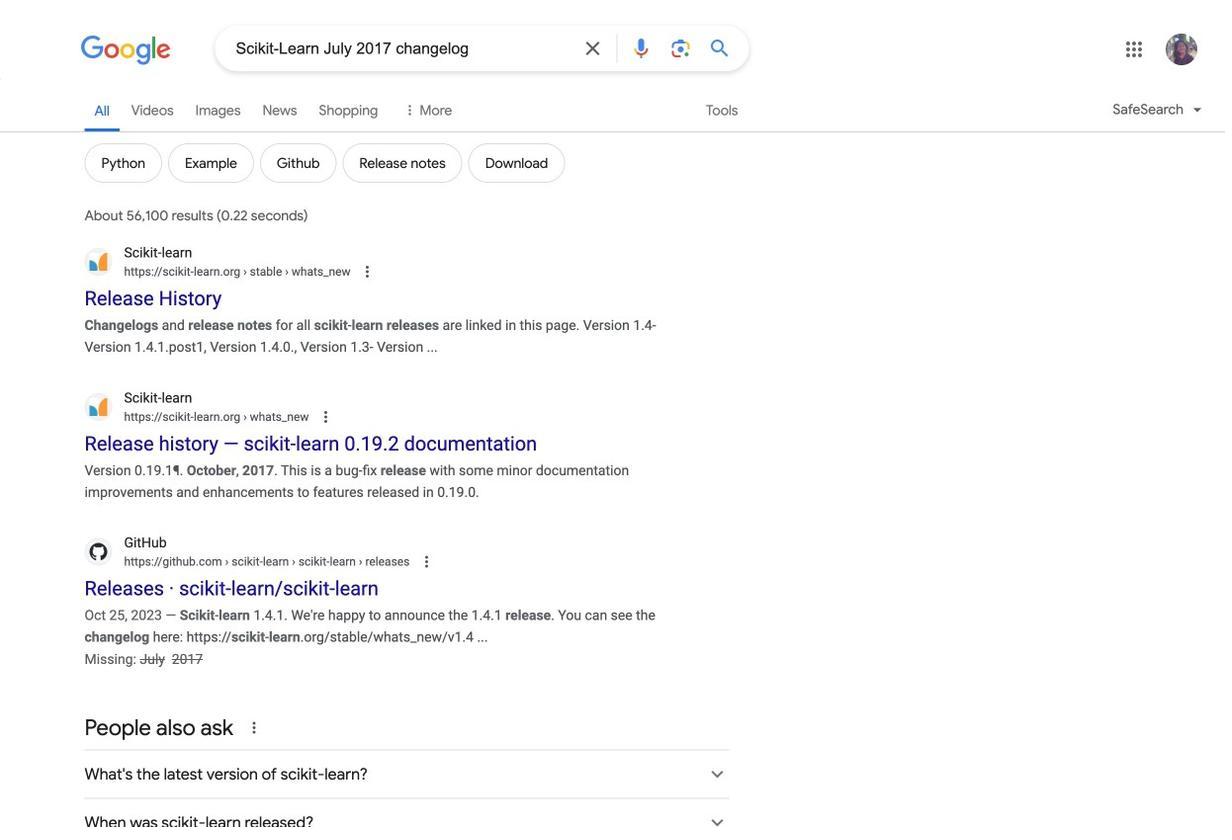 Task type: locate. For each thing, give the bounding box(es) containing it.
Search text field
[[236, 38, 569, 62]]

None text field
[[124, 408, 309, 426], [240, 410, 309, 424], [124, 553, 410, 571], [124, 408, 309, 426], [240, 410, 309, 424], [124, 553, 410, 571]]

None search field
[[0, 25, 749, 71]]

search by image image
[[669, 37, 693, 60]]

None text field
[[124, 263, 351, 281], [240, 265, 351, 279], [222, 555, 410, 569], [124, 263, 351, 281], [240, 265, 351, 279], [222, 555, 410, 569]]

google image
[[81, 36, 172, 65]]

navigation
[[0, 87, 1225, 195]]



Task type: vqa. For each thing, say whether or not it's contained in the screenshot.
Carbon emissions estimate: 63 kg
no



Task type: describe. For each thing, give the bounding box(es) containing it.
search by voice image
[[629, 37, 653, 60]]



